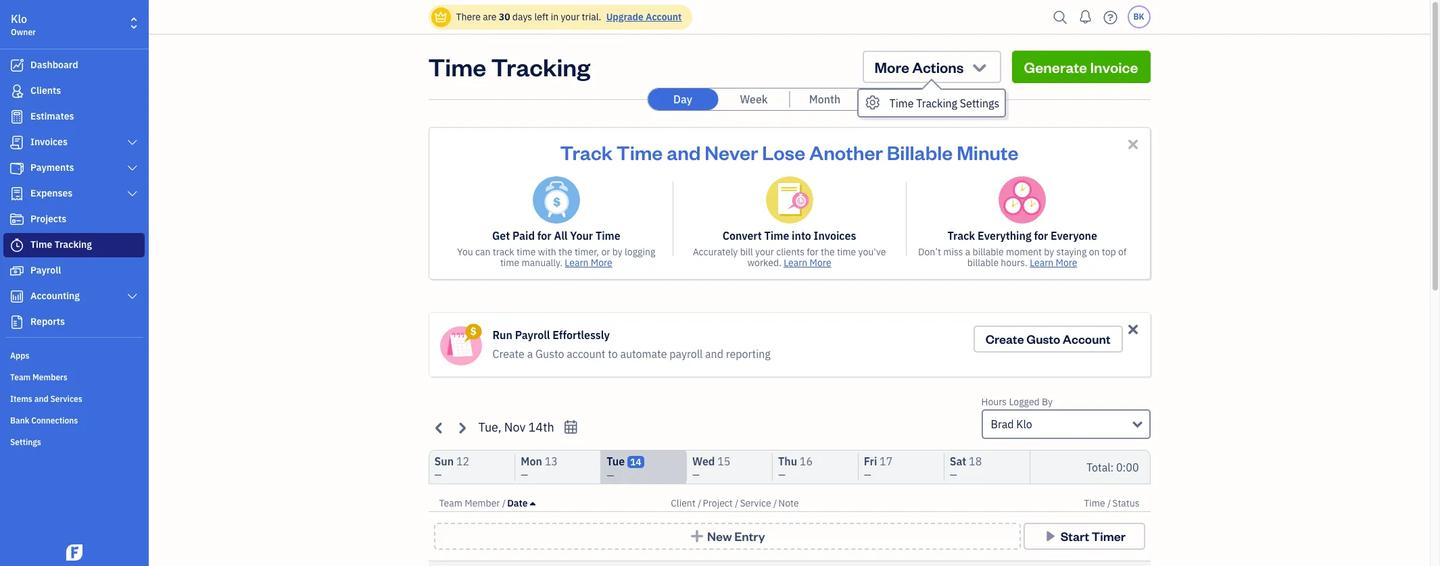 Task type: describe. For each thing, give the bounding box(es) containing it.
top
[[1102, 246, 1116, 258]]

learn for everyone
[[1030, 257, 1054, 269]]

more for convert time into invoices
[[810, 257, 832, 269]]

plus image
[[689, 530, 705, 544]]

new entry
[[707, 529, 765, 544]]

sun 12 —
[[435, 455, 469, 482]]

time tracking settings link
[[859, 90, 1005, 116]]

expenses
[[30, 187, 73, 200]]

time down get
[[500, 257, 520, 269]]

1 horizontal spatial invoices
[[814, 229, 857, 243]]

tue, nov 14th
[[479, 420, 554, 436]]

track for track time and never lose another billable minute
[[560, 139, 613, 165]]

search image
[[1050, 7, 1072, 27]]

payments
[[30, 162, 74, 174]]

notifications image
[[1075, 3, 1097, 30]]

klo inside brad klo dropdown button
[[1017, 418, 1033, 432]]

accounting link
[[3, 285, 145, 309]]

left
[[535, 11, 549, 23]]

reports
[[30, 316, 65, 328]]

staying
[[1057, 246, 1087, 258]]

track everything for everyone image
[[999, 177, 1046, 224]]

learn more for everyone
[[1030, 257, 1078, 269]]

service link
[[740, 498, 774, 510]]

bk
[[1134, 11, 1145, 22]]

chevron large down image for invoices
[[126, 137, 139, 148]]

track for track everything for everyone
[[948, 229, 976, 243]]

a inside don't miss a billable moment by staying on top of billable hours.
[[966, 246, 971, 258]]

reports link
[[3, 310, 145, 335]]

automate
[[621, 348, 667, 361]]

1 close image from the top
[[1126, 137, 1141, 152]]

hours
[[982, 396, 1007, 409]]

date link
[[507, 498, 536, 510]]

sat
[[950, 455, 967, 469]]

invoice
[[1091, 57, 1139, 76]]

accounting
[[30, 290, 80, 302]]

don't
[[919, 246, 941, 258]]

track time and never lose another billable minute
[[560, 139, 1019, 165]]

and inside run payroll effortlessly create a gusto account to automate payroll and reporting
[[705, 348, 724, 361]]

get paid for all your time
[[492, 229, 621, 243]]

you can track time with the timer, or by logging time manually.
[[457, 246, 656, 269]]

tue,
[[479, 420, 502, 436]]

your inside accurately bill your clients for the time you've worked.
[[756, 246, 774, 258]]

month link
[[790, 89, 860, 110]]

apps
[[10, 351, 29, 361]]

:
[[1111, 461, 1114, 474]]

gusto inside run payroll effortlessly create a gusto account to automate payroll and reporting
[[536, 348, 564, 361]]

0 vertical spatial tracking
[[491, 51, 590, 83]]

1 / from the left
[[502, 498, 506, 510]]

create gusto account
[[986, 331, 1111, 347]]

with
[[538, 246, 556, 258]]

and inside the items and services link
[[34, 394, 48, 404]]

you
[[457, 246, 473, 258]]

team member /
[[439, 498, 506, 510]]

status
[[1113, 498, 1140, 510]]

member
[[465, 498, 500, 510]]

17
[[880, 455, 893, 469]]

note link
[[779, 498, 799, 510]]

more for track everything for everyone
[[1056, 257, 1078, 269]]

day link
[[648, 89, 718, 110]]

another
[[810, 139, 883, 165]]

5 / from the left
[[1108, 498, 1111, 510]]

total : 0:00
[[1087, 461, 1139, 474]]

time inside time tracking link
[[30, 239, 52, 251]]

chevron large down image for accounting
[[126, 292, 139, 302]]

month
[[809, 93, 841, 106]]

a inside run payroll effortlessly create a gusto account to automate payroll and reporting
[[527, 348, 533, 361]]

expense image
[[9, 187, 25, 201]]

estimate image
[[9, 110, 25, 124]]

client
[[671, 498, 696, 510]]

bk button
[[1128, 5, 1151, 28]]

upgrade
[[606, 11, 644, 23]]

payroll
[[670, 348, 703, 361]]

convert
[[723, 229, 762, 243]]

date
[[507, 498, 528, 510]]

— for wed
[[693, 469, 700, 482]]

accurately bill your clients for the time you've worked.
[[693, 246, 886, 269]]

more actions
[[875, 57, 964, 76]]

0 vertical spatial settings
[[960, 97, 1000, 110]]

chart image
[[9, 290, 25, 304]]

chevrondown image
[[971, 57, 989, 76]]

expenses link
[[3, 182, 145, 206]]

freshbooks image
[[64, 545, 85, 561]]

timer
[[1092, 529, 1126, 544]]

billable down everything at the top right of page
[[973, 246, 1004, 258]]

2 / from the left
[[698, 498, 702, 510]]

paid
[[513, 229, 535, 243]]

0 vertical spatial time tracking
[[428, 51, 590, 83]]

tracking inside the main element
[[54, 239, 92, 251]]

your
[[570, 229, 593, 243]]

brad klo
[[991, 418, 1033, 432]]

create gusto account button
[[974, 326, 1123, 353]]

fri 17 —
[[864, 455, 893, 482]]

minute
[[957, 139, 1019, 165]]

trial.
[[582, 11, 602, 23]]

hours.
[[1001, 257, 1028, 269]]

start timer
[[1061, 529, 1126, 544]]

estimates link
[[3, 105, 145, 129]]

you've
[[859, 246, 886, 258]]

new entry button
[[434, 524, 1021, 551]]

payment image
[[9, 162, 25, 175]]

generate invoice button
[[1012, 51, 1151, 83]]

convert time into invoices image
[[766, 177, 813, 224]]

main element
[[0, 0, 183, 567]]

time inside accurately bill your clients for the time you've worked.
[[837, 246, 856, 258]]

projects
[[30, 213, 66, 225]]

— for sun
[[435, 469, 442, 482]]

actions
[[913, 57, 964, 76]]

for for all
[[538, 229, 552, 243]]

invoice image
[[9, 136, 25, 149]]

1 horizontal spatial and
[[667, 139, 701, 165]]

logged
[[1009, 396, 1040, 409]]

fri
[[864, 455, 877, 469]]

18
[[969, 455, 982, 469]]

dashboard link
[[3, 53, 145, 78]]

owner
[[11, 27, 36, 37]]



Task type: vqa. For each thing, say whether or not it's contained in the screenshot.
Upgrade
yes



Task type: locate. For each thing, give the bounding box(es) containing it.
upgrade account link
[[604, 11, 682, 23]]

0 vertical spatial close image
[[1126, 137, 1141, 152]]

1 vertical spatial account
[[1063, 331, 1111, 347]]

never
[[705, 139, 759, 165]]

billable
[[973, 246, 1004, 258], [968, 257, 999, 269]]

day
[[674, 93, 693, 106]]

— inside sat 18 —
[[950, 469, 957, 482]]

0 vertical spatial a
[[966, 246, 971, 258]]

1 vertical spatial and
[[705, 348, 724, 361]]

1 horizontal spatial create
[[986, 331, 1024, 347]]

tracking down projects link
[[54, 239, 92, 251]]

the inside you can track time with the timer, or by logging time manually.
[[559, 246, 573, 258]]

project
[[703, 498, 733, 510]]

0:00
[[1117, 461, 1139, 474]]

items and services link
[[3, 389, 145, 409]]

1 vertical spatial create
[[493, 348, 525, 361]]

start timer button
[[1024, 524, 1145, 551]]

1 horizontal spatial tracking
[[491, 51, 590, 83]]

team members
[[10, 373, 68, 383]]

0 horizontal spatial create
[[493, 348, 525, 361]]

learn more down your
[[565, 257, 613, 269]]

1 vertical spatial your
[[756, 246, 774, 258]]

1 learn from the left
[[565, 257, 589, 269]]

chevron large down image
[[126, 137, 139, 148], [126, 163, 139, 174], [126, 292, 139, 302]]

klo right brad
[[1017, 418, 1033, 432]]

— inside sun 12 —
[[435, 469, 442, 482]]

the down all at the left of the page
[[559, 246, 573, 258]]

are
[[483, 11, 497, 23]]

/ left status link
[[1108, 498, 1111, 510]]

3 learn more from the left
[[1030, 257, 1078, 269]]

1 horizontal spatial time tracking
[[428, 51, 590, 83]]

gusto up by on the bottom right
[[1027, 331, 1061, 347]]

close image
[[1126, 137, 1141, 152], [1126, 322, 1141, 338]]

klo up owner
[[11, 12, 27, 26]]

gusto
[[1027, 331, 1061, 347], [536, 348, 564, 361]]

0 horizontal spatial gusto
[[536, 348, 564, 361]]

and right payroll on the bottom of page
[[705, 348, 724, 361]]

choose a date image
[[563, 420, 579, 436]]

1 horizontal spatial payroll
[[515, 329, 550, 342]]

1 the from the left
[[559, 246, 573, 258]]

of
[[1119, 246, 1127, 258]]

payroll up accounting on the bottom
[[30, 264, 61, 277]]

— inside fri 17 —
[[864, 469, 872, 482]]

by inside you can track time with the timer, or by logging time manually.
[[613, 246, 623, 258]]

the inside accurately bill your clients for the time you've worked.
[[821, 246, 835, 258]]

dashboard
[[30, 59, 78, 71]]

brad
[[991, 418, 1014, 432]]

the for invoices
[[821, 246, 835, 258]]

invoices up payments
[[30, 136, 68, 148]]

wed
[[693, 455, 715, 469]]

learn down your
[[565, 257, 589, 269]]

report image
[[9, 316, 25, 329]]

chevron large down image for payments
[[126, 163, 139, 174]]

services
[[50, 394, 82, 404]]

12
[[456, 455, 469, 469]]

0 vertical spatial payroll
[[30, 264, 61, 277]]

0 vertical spatial and
[[667, 139, 701, 165]]

2 the from the left
[[821, 246, 835, 258]]

team inside team members link
[[10, 373, 31, 383]]

1 vertical spatial payroll
[[515, 329, 550, 342]]

track up the miss
[[948, 229, 976, 243]]

1 vertical spatial klo
[[1017, 418, 1033, 432]]

account
[[567, 348, 606, 361]]

2 vertical spatial tracking
[[54, 239, 92, 251]]

tracking down the left
[[491, 51, 590, 83]]

1 vertical spatial close image
[[1126, 322, 1141, 338]]

14th
[[529, 420, 554, 436]]

1 horizontal spatial learn
[[784, 257, 808, 269]]

3 chevron large down image from the top
[[126, 292, 139, 302]]

a left account
[[527, 348, 533, 361]]

3 / from the left
[[735, 498, 739, 510]]

a right the miss
[[966, 246, 971, 258]]

learn
[[565, 257, 589, 269], [784, 257, 808, 269], [1030, 257, 1054, 269]]

4 / from the left
[[774, 498, 777, 510]]

team for team member /
[[439, 498, 463, 510]]

timer image
[[9, 239, 25, 252]]

payroll right run
[[515, 329, 550, 342]]

0 vertical spatial account
[[646, 11, 682, 23]]

more inside dropdown button
[[875, 57, 910, 76]]

more for get paid for all your time
[[591, 257, 613, 269]]

total
[[1087, 461, 1111, 474]]

30
[[499, 11, 510, 23]]

0 horizontal spatial tracking
[[54, 239, 92, 251]]

1 learn more from the left
[[565, 257, 613, 269]]

chevron large down image inside 'payments' link
[[126, 163, 139, 174]]

create up the hours
[[986, 331, 1024, 347]]

for left all at the left of the page
[[538, 229, 552, 243]]

—
[[435, 469, 442, 482], [521, 469, 528, 482], [693, 469, 700, 482], [778, 469, 786, 482], [864, 469, 872, 482], [950, 469, 957, 482], [607, 470, 614, 482]]

— inside wed 15 —
[[693, 469, 700, 482]]

0 horizontal spatial your
[[561, 11, 580, 23]]

time tracking settings
[[890, 97, 1000, 110]]

team for team members
[[10, 373, 31, 383]]

2 by from the left
[[1044, 246, 1055, 258]]

track
[[493, 246, 515, 258]]

get paid for all your time image
[[533, 177, 580, 224]]

gusto left account
[[536, 348, 564, 361]]

0 vertical spatial gusto
[[1027, 331, 1061, 347]]

1 horizontal spatial for
[[807, 246, 819, 258]]

0 horizontal spatial payroll
[[30, 264, 61, 277]]

1 vertical spatial team
[[439, 498, 463, 510]]

create inside run payroll effortlessly create a gusto account to automate payroll and reporting
[[493, 348, 525, 361]]

2 vertical spatial chevron large down image
[[126, 292, 139, 302]]

client / project / service / note
[[671, 498, 799, 510]]

2 learn from the left
[[784, 257, 808, 269]]

chevron large down image
[[126, 189, 139, 200]]

client image
[[9, 85, 25, 98]]

time tracking down 30
[[428, 51, 590, 83]]

estimates
[[30, 110, 74, 122]]

klo inside 'klo owner'
[[11, 12, 27, 26]]

can
[[476, 246, 491, 258]]

learn down into
[[784, 257, 808, 269]]

payroll inside run payroll effortlessly create a gusto account to automate payroll and reporting
[[515, 329, 550, 342]]

0 horizontal spatial invoices
[[30, 136, 68, 148]]

0 vertical spatial chevron large down image
[[126, 137, 139, 148]]

bill
[[740, 246, 753, 258]]

week link
[[719, 89, 789, 110]]

time / status
[[1084, 498, 1140, 510]]

the for all
[[559, 246, 573, 258]]

2 chevron large down image from the top
[[126, 163, 139, 174]]

accurately
[[693, 246, 738, 258]]

items
[[10, 394, 32, 404]]

0 horizontal spatial a
[[527, 348, 533, 361]]

service
[[740, 498, 771, 510]]

your
[[561, 11, 580, 23], [756, 246, 774, 258]]

invoices right into
[[814, 229, 857, 243]]

— inside the tue 14 —
[[607, 470, 614, 482]]

project link
[[703, 498, 735, 510]]

— down sat
[[950, 469, 957, 482]]

reporting
[[726, 348, 771, 361]]

week
[[740, 93, 768, 106]]

— down fri
[[864, 469, 872, 482]]

time down 'paid'
[[517, 246, 536, 258]]

brad klo button
[[982, 410, 1151, 440]]

2 horizontal spatial tracking
[[917, 97, 958, 110]]

tracking
[[491, 51, 590, 83], [917, 97, 958, 110], [54, 239, 92, 251]]

1 vertical spatial time tracking
[[30, 239, 92, 251]]

nov
[[504, 420, 526, 436]]

learn more for all
[[565, 257, 613, 269]]

your right in
[[561, 11, 580, 23]]

3 learn from the left
[[1030, 257, 1054, 269]]

learn for invoices
[[784, 257, 808, 269]]

1 horizontal spatial a
[[966, 246, 971, 258]]

2 horizontal spatial for
[[1034, 229, 1049, 243]]

for
[[538, 229, 552, 243], [1034, 229, 1049, 243], [807, 246, 819, 258]]

1 horizontal spatial the
[[821, 246, 835, 258]]

project image
[[9, 213, 25, 227]]

1 chevron large down image from the top
[[126, 137, 139, 148]]

for down into
[[807, 246, 819, 258]]

1 horizontal spatial track
[[948, 229, 976, 243]]

settings down chevrondown image
[[960, 97, 1000, 110]]

— inside mon 13 —
[[521, 469, 528, 482]]

create down run
[[493, 348, 525, 361]]

1 horizontal spatial team
[[439, 498, 463, 510]]

time tracking inside the main element
[[30, 239, 92, 251]]

gusto inside button
[[1027, 331, 1061, 347]]

— inside "thu 16 —"
[[778, 469, 786, 482]]

thu 16 —
[[778, 455, 813, 482]]

0 vertical spatial team
[[10, 373, 31, 383]]

learn more
[[565, 257, 613, 269], [784, 257, 832, 269], [1030, 257, 1078, 269]]

1 horizontal spatial gusto
[[1027, 331, 1061, 347]]

time
[[517, 246, 536, 258], [837, 246, 856, 258], [500, 257, 520, 269]]

1 horizontal spatial learn more
[[784, 257, 832, 269]]

invoices link
[[3, 131, 145, 155]]

payroll inside the main element
[[30, 264, 61, 277]]

track everything for everyone
[[948, 229, 1098, 243]]

crown image
[[434, 10, 448, 24]]

0 horizontal spatial team
[[10, 373, 31, 383]]

0 vertical spatial invoices
[[30, 136, 68, 148]]

days
[[513, 11, 532, 23]]

klo owner
[[11, 12, 36, 37]]

by left staying
[[1044, 246, 1055, 258]]

0 horizontal spatial by
[[613, 246, 623, 258]]

dashboard image
[[9, 59, 25, 72]]

settings link
[[3, 432, 145, 452]]

track up get paid for all your time image
[[560, 139, 613, 165]]

mon 13 —
[[521, 455, 558, 482]]

— down sun
[[435, 469, 442, 482]]

0 horizontal spatial learn
[[565, 257, 589, 269]]

run payroll effortlessly create a gusto account to automate payroll and reporting
[[493, 329, 771, 361]]

more left actions
[[875, 57, 910, 76]]

for inside accurately bill your clients for the time you've worked.
[[807, 246, 819, 258]]

— for tue
[[607, 470, 614, 482]]

1 horizontal spatial settings
[[960, 97, 1000, 110]]

moment
[[1006, 246, 1042, 258]]

0 horizontal spatial settings
[[10, 438, 41, 448]]

time left you've
[[837, 246, 856, 258]]

1 horizontal spatial klo
[[1017, 418, 1033, 432]]

— down mon
[[521, 469, 528, 482]]

billable
[[887, 139, 953, 165]]

1 vertical spatial track
[[948, 229, 976, 243]]

learn right "hours."
[[1030, 257, 1054, 269]]

0 horizontal spatial track
[[560, 139, 613, 165]]

1 horizontal spatial your
[[756, 246, 774, 258]]

invoices inside the main element
[[30, 136, 68, 148]]

1 vertical spatial a
[[527, 348, 533, 361]]

and left the never
[[667, 139, 701, 165]]

0 vertical spatial track
[[560, 139, 613, 165]]

0 horizontal spatial account
[[646, 11, 682, 23]]

1 vertical spatial settings
[[10, 438, 41, 448]]

2 horizontal spatial and
[[705, 348, 724, 361]]

2 close image from the top
[[1126, 322, 1141, 338]]

/ left service on the right bottom of page
[[735, 498, 739, 510]]

the
[[559, 246, 573, 258], [821, 246, 835, 258]]

/ right client
[[698, 498, 702, 510]]

clients
[[30, 85, 61, 97]]

1 by from the left
[[613, 246, 623, 258]]

run
[[493, 329, 513, 342]]

16
[[800, 455, 813, 469]]

0 vertical spatial create
[[986, 331, 1024, 347]]

— for thu
[[778, 469, 786, 482]]

time link
[[1084, 498, 1108, 510]]

time inside time tracking settings link
[[890, 97, 914, 110]]

0 horizontal spatial for
[[538, 229, 552, 243]]

more down everyone
[[1056, 257, 1078, 269]]

previous day image
[[432, 420, 447, 436]]

1 horizontal spatial account
[[1063, 331, 1111, 347]]

new
[[707, 529, 732, 544]]

learn more for invoices
[[784, 257, 832, 269]]

bank connections link
[[3, 411, 145, 431]]

sat 18 —
[[950, 455, 982, 482]]

your right bill
[[756, 246, 774, 258]]

1 horizontal spatial by
[[1044, 246, 1055, 258]]

team
[[10, 373, 31, 383], [439, 498, 463, 510]]

by
[[1042, 396, 1053, 409]]

2 horizontal spatial learn
[[1030, 257, 1054, 269]]

create
[[986, 331, 1024, 347], [493, 348, 525, 361]]

2 vertical spatial and
[[34, 394, 48, 404]]

into
[[792, 229, 812, 243]]

settings inside the main element
[[10, 438, 41, 448]]

the right clients
[[821, 246, 835, 258]]

learn more down into
[[784, 257, 832, 269]]

account inside button
[[1063, 331, 1111, 347]]

1 vertical spatial invoices
[[814, 229, 857, 243]]

time tracking down projects link
[[30, 239, 92, 251]]

for up moment
[[1034, 229, 1049, 243]]

0 horizontal spatial klo
[[11, 12, 27, 26]]

2 learn more from the left
[[784, 257, 832, 269]]

everything
[[978, 229, 1032, 243]]

for for everyone
[[1034, 229, 1049, 243]]

— down wed
[[693, 469, 700, 482]]

learn for all
[[565, 257, 589, 269]]

/ left date
[[502, 498, 506, 510]]

settings down bank
[[10, 438, 41, 448]]

money image
[[9, 264, 25, 278]]

time tracking link
[[3, 233, 145, 258]]

2 horizontal spatial learn more
[[1030, 257, 1078, 269]]

in
[[551, 11, 559, 23]]

caretup image
[[530, 498, 536, 509]]

1 vertical spatial chevron large down image
[[126, 163, 139, 174]]

0 horizontal spatial the
[[559, 246, 573, 258]]

next day image
[[454, 420, 470, 436]]

0 vertical spatial your
[[561, 11, 580, 23]]

/
[[502, 498, 506, 510], [698, 498, 702, 510], [735, 498, 739, 510], [774, 498, 777, 510], [1108, 498, 1111, 510]]

0 vertical spatial klo
[[11, 12, 27, 26]]

note
[[779, 498, 799, 510]]

0 horizontal spatial and
[[34, 394, 48, 404]]

/ left note
[[774, 498, 777, 510]]

go to help image
[[1100, 7, 1122, 27]]

team left the member
[[439, 498, 463, 510]]

billable left "hours."
[[968, 257, 999, 269]]

tracking down actions
[[917, 97, 958, 110]]

play image
[[1043, 530, 1059, 544]]

— down tue
[[607, 470, 614, 482]]

create inside button
[[986, 331, 1024, 347]]

clients link
[[3, 79, 145, 103]]

0 horizontal spatial learn more
[[565, 257, 613, 269]]

more right clients
[[810, 257, 832, 269]]

learn more down everyone
[[1030, 257, 1078, 269]]

and right items
[[34, 394, 48, 404]]

1 vertical spatial gusto
[[536, 348, 564, 361]]

mon
[[521, 455, 542, 469]]

more down your
[[591, 257, 613, 269]]

— for mon
[[521, 469, 528, 482]]

items and services
[[10, 394, 82, 404]]

by inside don't miss a billable moment by staying on top of billable hours.
[[1044, 246, 1055, 258]]

0 horizontal spatial time tracking
[[30, 239, 92, 251]]

time
[[428, 51, 486, 83], [890, 97, 914, 110], [617, 139, 663, 165], [596, 229, 621, 243], [765, 229, 790, 243], [30, 239, 52, 251], [1084, 498, 1106, 510]]

1 vertical spatial tracking
[[917, 97, 958, 110]]

team down apps
[[10, 373, 31, 383]]

miss
[[944, 246, 963, 258]]

— for fri
[[864, 469, 872, 482]]

by right or
[[613, 246, 623, 258]]

— for sat
[[950, 469, 957, 482]]

thu
[[778, 455, 797, 469]]

or
[[602, 246, 610, 258]]

— down thu at the bottom of page
[[778, 469, 786, 482]]



